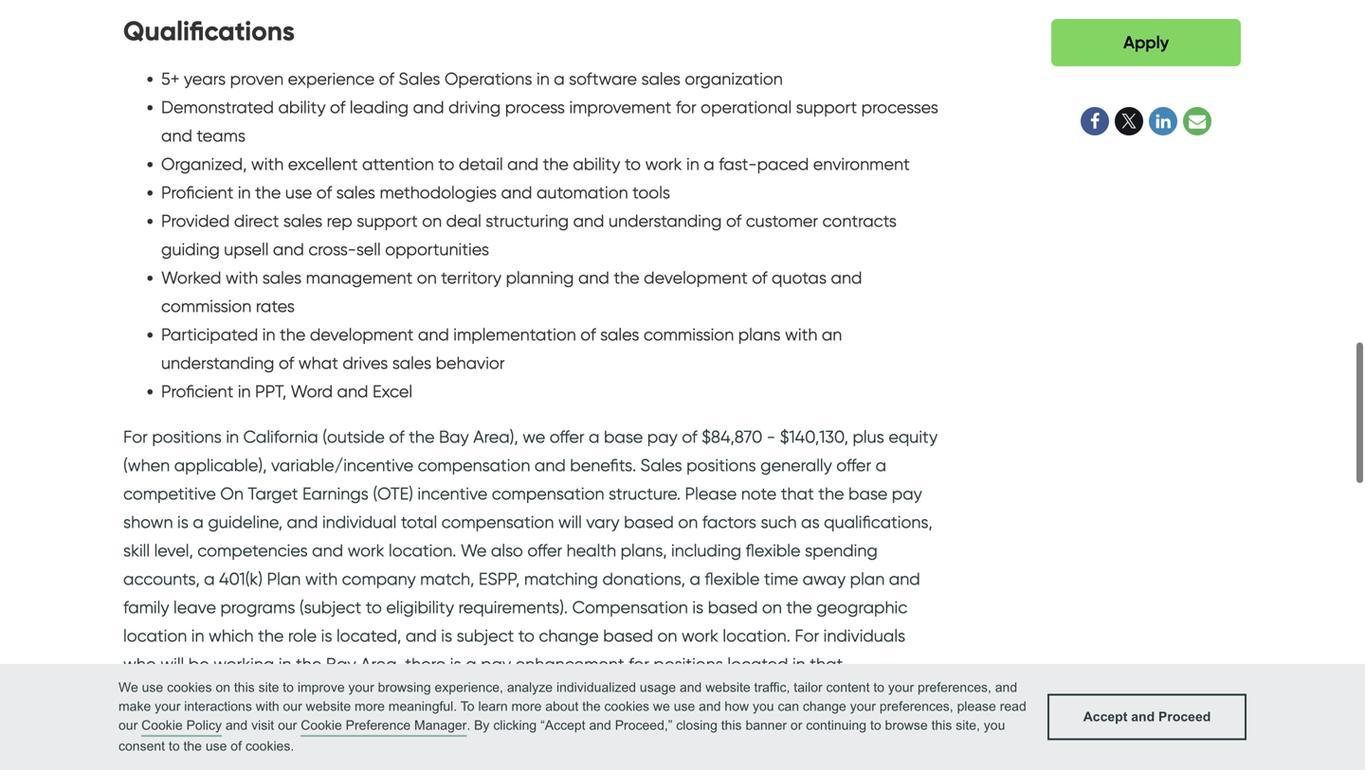 Task type: locate. For each thing, give the bounding box(es) containing it.
the up as on the bottom of the page
[[819, 484, 844, 504]]

1 horizontal spatial commission
[[644, 325, 734, 345]]

0 vertical spatial website
[[706, 681, 751, 696]]

working
[[214, 655, 274, 675]]

you inside . by clicking "accept and proceed," closing this banner or continuing to browse this site, you consent to the use of cookies.
[[984, 719, 1006, 734]]

share on facebook image
[[1081, 107, 1110, 136]]

of down the "experience"
[[330, 98, 346, 117]]

1 vertical spatial understanding
[[161, 354, 274, 373]]

0 horizontal spatial we
[[119, 681, 138, 696]]

0 vertical spatial proficient
[[161, 183, 234, 203]]

environment
[[813, 154, 910, 174]]

on down compensation at bottom
[[658, 627, 678, 647]]

the up automation at the left
[[543, 154, 569, 174]]

for
[[123, 428, 148, 447], [795, 627, 819, 647]]

implementation
[[454, 325, 576, 345]]

your down there
[[401, 684, 434, 703]]

a left fast-
[[704, 154, 715, 174]]

understanding
[[609, 211, 722, 231], [161, 354, 274, 373]]

cookie policy and visit our cookie preference manager
[[141, 719, 467, 734]]

1 horizontal spatial for
[[629, 655, 649, 675]]

1 horizontal spatial we
[[461, 541, 487, 561]]

1 vertical spatial for
[[795, 627, 819, 647]]

of left what
[[279, 354, 294, 373]]

cookies.
[[245, 740, 294, 754]]

to left browse
[[871, 719, 882, 734]]

please inside we use cookies on this site to improve your browsing experience, analyze individualized usage and website traffic, tailor content to your preferences, and make your interactions with our website more meaningful. to learn more about the cookies we use and how you can change your preferences, please read our
[[957, 700, 996, 715]]

1 vertical spatial we
[[653, 700, 670, 715]]

a up experience, on the bottom left
[[466, 655, 477, 675]]

1 vertical spatial support
[[357, 211, 418, 231]]

0 vertical spatial ability
[[278, 98, 326, 117]]

1 horizontal spatial sales
[[641, 456, 682, 476]]

more
[[355, 700, 385, 715], [512, 700, 542, 715]]

planning
[[506, 268, 574, 288]]

0 vertical spatial you
[[753, 700, 774, 715]]

in up site
[[279, 655, 292, 675]]

0 horizontal spatial support
[[357, 211, 418, 231]]

1 horizontal spatial please
[[957, 700, 996, 715]]

that up the tailor
[[810, 655, 843, 675]]

factors
[[702, 513, 757, 533]]

including
[[671, 541, 742, 561]]

applicable),
[[174, 456, 267, 476]]

accept and proceed button
[[1048, 695, 1247, 741]]

1 horizontal spatial cookies
[[605, 700, 650, 715]]

1 vertical spatial ability
[[573, 154, 621, 174]]

offer
[[550, 428, 585, 447], [837, 456, 872, 476], [528, 541, 562, 561]]

and right quotas
[[831, 268, 862, 288]]

for up the tailor
[[795, 627, 819, 647]]

0 horizontal spatial ability
[[278, 98, 326, 117]]

plan
[[850, 570, 885, 590]]

1 vertical spatial positions
[[687, 456, 756, 476]]

will left vary
[[558, 513, 582, 533]]

understanding down participated
[[161, 354, 274, 373]]

compensation
[[418, 456, 530, 476], [492, 484, 605, 504], [442, 513, 554, 533]]

on down time
[[762, 598, 782, 618]]

customer
[[746, 211, 818, 231]]

1 vertical spatial pay
[[892, 484, 923, 504]]

for down organization
[[676, 98, 697, 117]]

1 horizontal spatial change
[[803, 700, 847, 715]]

use
[[285, 183, 312, 203], [142, 681, 163, 696], [674, 700, 695, 715], [206, 740, 227, 754]]

development up plans
[[644, 268, 748, 288]]

in up process
[[537, 69, 550, 89]]

support
[[796, 98, 857, 117], [357, 211, 418, 231]]

flexible
[[746, 541, 801, 561], [705, 570, 760, 590]]

1 horizontal spatial ability
[[573, 154, 621, 174]]

1 horizontal spatial understanding
[[609, 211, 722, 231]]

1 vertical spatial we
[[119, 681, 138, 696]]

support up environment
[[796, 98, 857, 117]]

1 vertical spatial based
[[708, 598, 758, 618]]

1 vertical spatial offer
[[837, 456, 872, 476]]

1 vertical spatial base
[[849, 484, 888, 504]]

and right detail
[[507, 154, 539, 174]]

we inside we use cookies on this site to improve your browsing experience, analyze individualized usage and website traffic, tailor content to your preferences, and make your interactions with our website more meaningful. to learn more about the cookies we use and how you can change your preferences, please read our
[[653, 700, 670, 715]]

participated
[[161, 325, 258, 345]]

total
[[401, 513, 437, 533]]

that
[[781, 484, 814, 504], [810, 655, 843, 675]]

work up information.
[[682, 627, 719, 647]]

cookies up proceed,"
[[605, 700, 650, 715]]

0 vertical spatial we
[[461, 541, 487, 561]]

sales
[[399, 69, 440, 89], [641, 456, 682, 476]]

with down upsell
[[226, 268, 258, 288]]

is
[[177, 513, 189, 533], [693, 598, 704, 618], [321, 627, 332, 647], [441, 627, 452, 647], [450, 655, 461, 675]]

that down generally on the bottom right of page
[[781, 484, 814, 504]]

tailor
[[794, 681, 823, 696]]

1 horizontal spatial more
[[512, 700, 542, 715]]

opportunities
[[385, 240, 489, 260]]

2 horizontal spatial for
[[676, 98, 697, 117]]

sales up the structure. in the left of the page
[[641, 456, 682, 476]]

for up usage
[[629, 655, 649, 675]]

change inside we use cookies on this site to improve your browsing experience, analyze individualized usage and website traffic, tailor content to your preferences, and make your interactions with our website more meaningful. to learn more about the cookies we use and how you can change your preferences, please read our
[[803, 700, 847, 715]]

support up sell at the top of the page
[[357, 211, 418, 231]]

0 vertical spatial sales
[[399, 69, 440, 89]]

ppt,
[[255, 382, 287, 402]]

this down the how
[[721, 719, 742, 734]]

proficient
[[161, 183, 234, 203], [161, 382, 234, 402]]

continuing
[[806, 719, 867, 734]]

our inside cookie policy and visit our cookie preference manager
[[278, 719, 297, 734]]

compensation up vary
[[492, 484, 605, 504]]

0 horizontal spatial bay
[[326, 655, 356, 675]]

0 vertical spatial compensation
[[418, 456, 530, 476]]

0 horizontal spatial will
[[161, 655, 184, 675]]

consent
[[119, 740, 165, 754]]

base up benefits.
[[604, 428, 643, 447]]

and left 'visit'
[[226, 719, 248, 734]]

accounts,
[[123, 570, 200, 590]]

1 vertical spatial change
[[803, 700, 847, 715]]

commission up participated
[[161, 297, 252, 317]]

0 vertical spatial we
[[523, 428, 546, 447]]

the down cookie policy 'link' at the bottom of page
[[183, 740, 202, 754]]

"accept
[[541, 719, 586, 734]]

compensation
[[572, 598, 688, 618]]

0 horizontal spatial change
[[539, 627, 599, 647]]

website up the how
[[706, 681, 751, 696]]

and right usage
[[680, 681, 702, 696]]

the down excel
[[409, 428, 435, 447]]

the inside we use cookies on this site to improve your browsing experience, analyze individualized usage and website traffic, tailor content to your preferences, and make your interactions with our website more meaningful. to learn more about the cookies we use and how you can change your preferences, please read our
[[582, 700, 601, 715]]

$84,870
[[702, 428, 763, 447]]

understanding down tools
[[609, 211, 722, 231]]

we left the also
[[461, 541, 487, 561]]

accept
[[1084, 710, 1128, 725]]

positions up usage
[[654, 655, 723, 675]]

sales up leading
[[399, 69, 440, 89]]

based down the structure. in the left of the page
[[624, 513, 674, 533]]

cookie up consent
[[141, 719, 183, 734]]

this down working
[[234, 681, 255, 696]]

the up improve on the bottom left
[[296, 655, 322, 675]]

on
[[422, 211, 442, 231], [417, 268, 437, 288], [678, 513, 698, 533], [762, 598, 782, 618], [658, 627, 678, 647], [216, 681, 230, 696]]

0 horizontal spatial sales
[[399, 69, 440, 89]]

generally
[[761, 456, 832, 476]]

to
[[438, 154, 455, 174], [625, 154, 641, 174], [366, 598, 382, 618], [518, 627, 535, 647], [283, 681, 294, 696], [874, 681, 885, 696], [871, 719, 882, 734], [169, 740, 180, 754]]

0 horizontal spatial pay
[[481, 655, 511, 675]]

website
[[706, 681, 751, 696], [306, 700, 351, 715]]

a left 401(k) at the left bottom of page
[[204, 570, 215, 590]]

1 vertical spatial that
[[810, 655, 843, 675]]

on up interactions
[[216, 681, 230, 696]]

make
[[119, 700, 151, 715]]

additional
[[532, 684, 612, 703]]

management
[[306, 268, 413, 288]]

cookie
[[141, 719, 183, 734], [301, 719, 342, 734]]

offer down plus
[[837, 456, 872, 476]]

of
[[379, 69, 394, 89], [330, 98, 346, 117], [317, 183, 332, 203], [726, 211, 742, 231], [752, 268, 768, 288], [581, 325, 596, 345], [279, 354, 294, 373], [389, 428, 405, 447], [682, 428, 698, 447], [231, 740, 242, 754]]

0 horizontal spatial we
[[523, 428, 546, 447]]

2 vertical spatial offer
[[528, 541, 562, 561]]

change up enhancement
[[539, 627, 599, 647]]

1 horizontal spatial for
[[795, 627, 819, 647]]

please inside for positions in california (outside of the bay area), we offer a base pay of $84,870 - $140,130, plus equity (when applicable), variable/incentive compensation and benefits. sales positions generally offer a competitive on target earnings (ote) incentive compensation structure. please note that the base pay shown is a guideline, and individual total compensation will vary based on factors such as qualifications, skill level, competencies and work location. we also offer health plans, including flexible spending accounts, a 401(k) plan with company match, espp, matching donations, a flexible time away plan and family leave programs (subject to eligibility requirements). compensation is based on the geographic location in which the role is located, and is subject to change based on work location. for individuals who will be working in the bay area, there is a pay enhancement for positions located in that geographical area; please contact your recruiter for additional information.
[[278, 684, 330, 703]]

1 horizontal spatial cookie
[[301, 719, 342, 734]]

positions up applicable),
[[152, 428, 222, 447]]

will left be
[[161, 655, 184, 675]]

0 horizontal spatial more
[[355, 700, 385, 715]]

flexible down the such
[[746, 541, 801, 561]]

.
[[467, 719, 471, 734]]

in up applicable),
[[226, 428, 239, 447]]

with down site
[[256, 700, 279, 715]]

1 vertical spatial cookies
[[605, 700, 650, 715]]

2 horizontal spatial pay
[[892, 484, 923, 504]]

individuals
[[824, 627, 906, 647]]

we inside we use cookies on this site to improve your browsing experience, analyze individualized usage and website traffic, tailor content to your preferences, and make your interactions with our website more meaningful. to learn more about the cookies we use and how you can change your preferences, please read our
[[119, 681, 138, 696]]

positions up please
[[687, 456, 756, 476]]

proven
[[230, 69, 284, 89]]

offer up benefits.
[[550, 428, 585, 447]]

with up (subject
[[305, 570, 338, 590]]

please up site,
[[957, 700, 996, 715]]

0 horizontal spatial you
[[753, 700, 774, 715]]

this
[[234, 681, 255, 696], [721, 719, 742, 734], [932, 719, 952, 734]]

to up methodologies
[[438, 154, 455, 174]]

1 horizontal spatial base
[[849, 484, 888, 504]]

proceed,"
[[615, 719, 673, 734]]

1 horizontal spatial website
[[706, 681, 751, 696]]

and down automation at the left
[[573, 211, 605, 231]]

area),
[[473, 428, 518, 447]]

0 horizontal spatial development
[[310, 325, 414, 345]]

the down individualized
[[582, 700, 601, 715]]

based
[[624, 513, 674, 533], [708, 598, 758, 618], [603, 627, 653, 647]]

earnings
[[303, 484, 369, 504]]

area,
[[360, 655, 401, 675]]

our
[[283, 700, 302, 715], [119, 719, 138, 734], [278, 719, 297, 734]]

0 vertical spatial positions
[[152, 428, 222, 447]]

this left site,
[[932, 719, 952, 734]]

0 vertical spatial understanding
[[609, 211, 722, 231]]

rep
[[327, 211, 353, 231]]

and
[[413, 98, 444, 117], [161, 126, 192, 146], [507, 154, 539, 174], [501, 183, 532, 203], [573, 211, 605, 231], [273, 240, 304, 260], [578, 268, 610, 288], [831, 268, 862, 288], [418, 325, 449, 345], [337, 382, 368, 402], [535, 456, 566, 476], [287, 513, 318, 533], [312, 541, 343, 561], [889, 570, 921, 590], [406, 627, 437, 647], [680, 681, 702, 696], [995, 681, 1018, 696], [699, 700, 721, 715], [1132, 710, 1155, 725], [226, 719, 248, 734], [589, 719, 611, 734]]

about
[[546, 700, 579, 715]]

0 vertical spatial commission
[[161, 297, 252, 317]]

use down policy
[[206, 740, 227, 754]]

ability up automation at the left
[[573, 154, 621, 174]]

we down usage
[[653, 700, 670, 715]]

your
[[349, 681, 374, 696], [888, 681, 914, 696], [401, 684, 434, 703], [155, 700, 181, 715], [850, 700, 876, 715]]

in
[[537, 69, 550, 89], [687, 154, 700, 174], [238, 183, 251, 203], [262, 325, 276, 345], [238, 382, 251, 402], [226, 428, 239, 447], [191, 627, 204, 647], [279, 655, 292, 675], [793, 655, 806, 675]]

cookie down improve on the bottom left
[[301, 719, 342, 734]]

ability down the "experience"
[[278, 98, 326, 117]]

1 horizontal spatial you
[[984, 719, 1006, 734]]

work inside 5+ years proven experience of sales operations in a software sales organization demonstrated ability of leading and driving process improvement for operational support processes and teams organized, with excellent attention to detail and the ability to work in a fast-paced environment proficient in the use of sales methodologies and automation tools provided direct sales rep support on deal structuring and understanding of customer contracts guiding upsell and cross-sell opportunities worked with sales management on territory planning and the development of quotas and commission rates participated in the development and implementation of sales commission plans with an understanding of what drives sales behavior proficient in ppt, word and excel
[[645, 154, 682, 174]]

fast-
[[719, 154, 757, 174]]

0 vertical spatial for
[[676, 98, 697, 117]]

0 vertical spatial change
[[539, 627, 599, 647]]

apply link
[[1052, 19, 1241, 66]]

2 horizontal spatial this
[[932, 719, 952, 734]]

0 vertical spatial development
[[644, 268, 748, 288]]

operational
[[701, 98, 792, 117]]

there
[[405, 655, 446, 675]]

compensation up the also
[[442, 513, 554, 533]]

1 horizontal spatial we
[[653, 700, 670, 715]]

website down improve on the bottom left
[[306, 700, 351, 715]]

work
[[645, 154, 682, 174], [348, 541, 385, 561], [682, 627, 719, 647]]

competencies
[[197, 541, 308, 561]]

we right area), on the left of the page
[[523, 428, 546, 447]]

a down including
[[690, 570, 701, 590]]

2 vertical spatial for
[[507, 684, 527, 703]]

2 proficient from the top
[[161, 382, 234, 402]]

share link via email image
[[1184, 107, 1212, 136]]

process
[[505, 98, 565, 117]]

0 vertical spatial cookies
[[167, 681, 212, 696]]

bay up improve on the bottom left
[[326, 655, 356, 675]]

1 vertical spatial sales
[[641, 456, 682, 476]]

preferences,
[[918, 681, 992, 696], [880, 700, 954, 715]]

match,
[[420, 570, 474, 590]]

incentive
[[418, 484, 488, 504]]

1 proficient from the top
[[161, 183, 234, 203]]

read
[[1000, 700, 1027, 715]]

the up direct
[[255, 183, 281, 203]]

based up located
[[708, 598, 758, 618]]

0 vertical spatial location.
[[389, 541, 457, 561]]

change inside for positions in california (outside of the bay area), we offer a base pay of $84,870 - $140,130, plus equity (when applicable), variable/incentive compensation and benefits. sales positions generally offer a competitive on target earnings (ote) incentive compensation structure. please note that the base pay shown is a guideline, and individual total compensation will vary based on factors such as qualifications, skill level, competencies and work location. we also offer health plans, including flexible spending accounts, a 401(k) plan with company match, espp, matching donations, a flexible time away plan and family leave programs (subject to eligibility requirements). compensation is based on the geographic location in which the role is located, and is subject to change based on work location. for individuals who will be working in the bay area, there is a pay enhancement for positions located in that geographical area; please contact your recruiter for additional information.
[[539, 627, 599, 647]]

bay
[[439, 428, 469, 447], [326, 655, 356, 675]]

1 vertical spatial website
[[306, 700, 351, 715]]

location. down total
[[389, 541, 457, 561]]

0 vertical spatial work
[[645, 154, 682, 174]]

we
[[461, 541, 487, 561], [119, 681, 138, 696]]

time
[[764, 570, 799, 590]]

work up tools
[[645, 154, 682, 174]]

software
[[569, 69, 637, 89]]

5+
[[161, 69, 180, 89]]

donations,
[[603, 570, 686, 590]]

such
[[761, 513, 797, 533]]

0 horizontal spatial cookies
[[167, 681, 212, 696]]

with inside we use cookies on this site to improve your browsing experience, analyze individualized usage and website traffic, tailor content to your preferences, and make your interactions with our website more meaningful. to learn more about the cookies we use and how you can change your preferences, please read our
[[256, 700, 279, 715]]

0 vertical spatial will
[[558, 513, 582, 533]]

2 vertical spatial work
[[682, 627, 719, 647]]

with inside for positions in california (outside of the bay area), we offer a base pay of $84,870 - $140,130, plus equity (when applicable), variable/incentive compensation and benefits. sales positions generally offer a competitive on target earnings (ote) incentive compensation structure. please note that the base pay shown is a guideline, and individual total compensation will vary based on factors such as qualifications, skill level, competencies and work location. we also offer health plans, including flexible spending accounts, a 401(k) plan with company match, espp, matching donations, a flexible time away plan and family leave programs (subject to eligibility requirements). compensation is based on the geographic location in which the role is located, and is subject to change based on work location. for individuals who will be working in the bay area, there is a pay enhancement for positions located in that geographical area; please contact your recruiter for additional information.
[[305, 570, 338, 590]]

of right implementation
[[581, 325, 596, 345]]

0 vertical spatial base
[[604, 428, 643, 447]]

tools
[[633, 183, 671, 203]]

0 horizontal spatial please
[[278, 684, 330, 703]]

0 vertical spatial pay
[[647, 428, 678, 447]]

1 more from the left
[[355, 700, 385, 715]]

0 horizontal spatial this
[[234, 681, 255, 696]]

1 horizontal spatial location.
[[723, 627, 791, 647]]

and right accept
[[1132, 710, 1155, 725]]

sales inside for positions in california (outside of the bay area), we offer a base pay of $84,870 - $140,130, plus equity (when applicable), variable/incentive compensation and benefits. sales positions generally offer a competitive on target earnings (ote) incentive compensation structure. please note that the base pay shown is a guideline, and individual total compensation will vary based on factors such as qualifications, skill level, competencies and work location. we also offer health plans, including flexible spending accounts, a 401(k) plan with company match, espp, matching donations, a flexible time away plan and family leave programs (subject to eligibility requirements). compensation is based on the geographic location in which the role is located, and is subject to change based on work location. for individuals who will be working in the bay area, there is a pay enhancement for positions located in that geographical area; please contact your recruiter for additional information.
[[641, 456, 682, 476]]

1 vertical spatial proficient
[[161, 382, 234, 402]]



Task type: describe. For each thing, give the bounding box(es) containing it.
0 horizontal spatial location.
[[389, 541, 457, 561]]

use up make
[[142, 681, 163, 696]]

subject
[[457, 627, 514, 647]]

is up the level,
[[177, 513, 189, 533]]

upsell
[[224, 240, 269, 260]]

policy
[[186, 719, 222, 734]]

1 horizontal spatial development
[[644, 268, 748, 288]]

and left benefits.
[[535, 456, 566, 476]]

of down excellent
[[317, 183, 332, 203]]

use inside 5+ years proven experience of sales operations in a software sales organization demonstrated ability of leading and driving process improvement for operational support processes and teams organized, with excellent attention to detail and the ability to work in a fast-paced environment proficient in the use of sales methodologies and automation tools provided direct sales rep support on deal structuring and understanding of customer contracts guiding upsell and cross-sell opportunities worked with sales management on territory planning and the development of quotas and commission rates participated in the development and implementation of sales commission plans with an understanding of what drives sales behavior proficient in ppt, word and excel
[[285, 183, 312, 203]]

accept and proceed
[[1084, 710, 1211, 725]]

with left "an" on the right top of the page
[[785, 325, 818, 345]]

experience,
[[435, 681, 503, 696]]

proceed
[[1159, 710, 1211, 725]]

0 horizontal spatial for
[[123, 428, 148, 447]]

in up the tailor
[[793, 655, 806, 675]]

1 horizontal spatial support
[[796, 98, 857, 117]]

role
[[288, 627, 317, 647]]

to right content at the right bottom
[[874, 681, 885, 696]]

and inside . by clicking "accept and proceed," closing this banner or continuing to browse this site, you consent to the use of cookies.
[[589, 719, 611, 734]]

your down area,
[[349, 681, 374, 696]]

on up the opportunities
[[422, 211, 442, 231]]

we inside for positions in california (outside of the bay area), we offer a base pay of $84,870 - $140,130, plus equity (when applicable), variable/incentive compensation and benefits. sales positions generally offer a competitive on target earnings (ote) incentive compensation structure. please note that the base pay shown is a guideline, and individual total compensation will vary based on factors such as qualifications, skill level, competencies and work location. we also offer health plans, including flexible spending accounts, a 401(k) plan with company match, espp, matching donations, a flexible time away plan and family leave programs (subject to eligibility requirements). compensation is based on the geographic location in which the role is located, and is subject to change based on work location. for individuals who will be working in the bay area, there is a pay enhancement for positions located in that geographical area; please contact your recruiter for additional information.
[[523, 428, 546, 447]]

the right planning
[[614, 268, 640, 288]]

you inside we use cookies on this site to improve your browsing experience, analyze individualized usage and website traffic, tailor content to your preferences, and make your interactions with our website more meaningful. to learn more about the cookies we use and how you can change your preferences, please read our
[[753, 700, 774, 715]]

1 horizontal spatial pay
[[647, 428, 678, 447]]

methodologies
[[380, 183, 497, 203]]

and up organized,
[[161, 126, 192, 146]]

improve
[[298, 681, 345, 696]]

1 vertical spatial development
[[310, 325, 414, 345]]

the inside . by clicking "accept and proceed," closing this banner or continuing to browse this site, you consent to the use of cookies.
[[183, 740, 202, 754]]

a down plus
[[876, 456, 887, 476]]

our up cookie policy and visit our cookie preference manager
[[283, 700, 302, 715]]

excel
[[373, 382, 413, 402]]

on inside we use cookies on this site to improve your browsing experience, analyze individualized usage and website traffic, tailor content to your preferences, and make your interactions with our website more meaningful. to learn more about the cookies we use and how you can change your preferences, please read our
[[216, 681, 230, 696]]

1 vertical spatial preferences,
[[880, 700, 954, 715]]

the down time
[[786, 598, 812, 618]]

share on linkedin image
[[1149, 107, 1178, 136]]

the down programs
[[258, 627, 284, 647]]

2 cookie from the left
[[301, 719, 342, 734]]

attention
[[362, 154, 434, 174]]

1 horizontal spatial will
[[558, 513, 582, 533]]

0 vertical spatial offer
[[550, 428, 585, 447]]

learn
[[478, 700, 508, 715]]

also
[[491, 541, 523, 561]]

excellent
[[288, 154, 358, 174]]

to down cookie policy 'link' at the bottom of page
[[169, 740, 180, 754]]

usage
[[640, 681, 676, 696]]

sales inside 5+ years proven experience of sales operations in a software sales organization demonstrated ability of leading and driving process improvement for operational support processes and teams organized, with excellent attention to detail and the ability to work in a fast-paced environment proficient in the use of sales methodologies and automation tools provided direct sales rep support on deal structuring and understanding of customer contracts guiding upsell and cross-sell opportunities worked with sales management on territory planning and the development of quotas and commission rates participated in the development and implementation of sales commission plans with an understanding of what drives sales behavior proficient in ppt, word and excel
[[399, 69, 440, 89]]

an
[[822, 325, 842, 345]]

2 vertical spatial based
[[603, 627, 653, 647]]

a up the level,
[[193, 513, 204, 533]]

and down drives on the left top of page
[[337, 382, 368, 402]]

1 vertical spatial location.
[[723, 627, 791, 647]]

guideline,
[[208, 513, 283, 533]]

away
[[803, 570, 846, 590]]

to up tools
[[625, 154, 641, 174]]

a up process
[[554, 69, 565, 89]]

with left excellent
[[251, 154, 284, 174]]

1 vertical spatial flexible
[[705, 570, 760, 590]]

is up experience, on the bottom left
[[450, 655, 461, 675]]

(ote)
[[373, 484, 413, 504]]

the down rates
[[280, 325, 306, 345]]

and up structuring
[[501, 183, 532, 203]]

sell
[[356, 240, 381, 260]]

preference
[[346, 719, 411, 734]]

in left the ppt,
[[238, 382, 251, 402]]

structure.
[[609, 484, 681, 504]]

for positions in california (outside of the bay area), we offer a base pay of $84,870 - $140,130, plus equity (when applicable), variable/incentive compensation and benefits. sales positions generally offer a competitive on target earnings (ote) incentive compensation structure. please note that the base pay shown is a guideline, and individual total compensation will vary based on factors such as qualifications, skill level, competencies and work location. we also offer health plans, including flexible spending accounts, a 401(k) plan with company match, espp, matching donations, a flexible time away plan and family leave programs (subject to eligibility requirements). compensation is based on the geographic location in which the role is located, and is subject to change based on work location. for individuals who will be working in the bay area, there is a pay enhancement for positions located in that geographical area; please contact your recruiter for additional information.
[[123, 428, 938, 703]]

contracts
[[823, 211, 897, 231]]

located
[[728, 655, 788, 675]]

and right upsell
[[273, 240, 304, 260]]

to
[[461, 700, 475, 715]]

in down rates
[[262, 325, 276, 345]]

is down including
[[693, 598, 704, 618]]

1 vertical spatial commission
[[644, 325, 734, 345]]

of inside . by clicking "accept and proceed," closing this banner or continuing to browse this site, you consent to the use of cookies.
[[231, 740, 242, 754]]

worked
[[161, 268, 221, 288]]

california
[[243, 428, 318, 447]]

$140,130,
[[780, 428, 849, 447]]

browse
[[885, 719, 928, 734]]

be
[[188, 655, 209, 675]]

and down target
[[287, 513, 318, 533]]

and inside cookie policy and visit our cookie preference manager
[[226, 719, 248, 734]]

in left fast-
[[687, 154, 700, 174]]

this inside we use cookies on this site to improve your browsing experience, analyze individualized usage and website traffic, tailor content to your preferences, and make your interactions with our website more meaningful. to learn more about the cookies we use and how you can change your preferences, please read our
[[234, 681, 255, 696]]

1 vertical spatial will
[[161, 655, 184, 675]]

(when
[[123, 456, 170, 476]]

site,
[[956, 719, 980, 734]]

please
[[685, 484, 737, 504]]

0 horizontal spatial commission
[[161, 297, 252, 317]]

contact
[[335, 684, 396, 703]]

0 horizontal spatial website
[[306, 700, 351, 715]]

0 vertical spatial bay
[[439, 428, 469, 447]]

enhancement
[[516, 655, 625, 675]]

company
[[342, 570, 416, 590]]

use inside . by clicking "accept and proceed," closing this banner or continuing to browse this site, you consent to the use of cookies.
[[206, 740, 227, 754]]

on down the opportunities
[[417, 268, 437, 288]]

your up cookie policy 'link' at the bottom of page
[[155, 700, 181, 715]]

and up behavior
[[418, 325, 449, 345]]

territory
[[441, 268, 502, 288]]

a up benefits.
[[589, 428, 600, 447]]

in up direct
[[238, 183, 251, 203]]

as
[[801, 513, 820, 533]]

for inside 5+ years proven experience of sales operations in a software sales organization demonstrated ability of leading and driving process improvement for operational support processes and teams organized, with excellent attention to detail and the ability to work in a fast-paced environment proficient in the use of sales methodologies and automation tools provided direct sales rep support on deal structuring and understanding of customer contracts guiding upsell and cross-sell opportunities worked with sales management on territory planning and the development of quotas and commission rates participated in the development and implementation of sales commission plans with an understanding of what drives sales behavior proficient in ppt, word and excel
[[676, 98, 697, 117]]

your inside for positions in california (outside of the bay area), we offer a base pay of $84,870 - $140,130, plus equity (when applicable), variable/incentive compensation and benefits. sales positions generally offer a competitive on target earnings (ote) incentive compensation structure. please note that the base pay shown is a guideline, and individual total compensation will vary based on factors such as qualifications, skill level, competencies and work location. we also offer health plans, including flexible spending accounts, a 401(k) plan with company match, espp, matching donations, a flexible time away plan and family leave programs (subject to eligibility requirements). compensation is based on the geographic location in which the role is located, and is subject to change based on work location. for individuals who will be working in the bay area, there is a pay enhancement for positions located in that geographical area; please contact your recruiter for additional information.
[[401, 684, 434, 703]]

401(k)
[[219, 570, 263, 590]]

and right planning
[[578, 268, 610, 288]]

0 vertical spatial flexible
[[746, 541, 801, 561]]

0 vertical spatial based
[[624, 513, 674, 533]]

note
[[741, 484, 777, 504]]

and up read
[[995, 681, 1018, 696]]

we inside for positions in california (outside of the bay area), we offer a base pay of $84,870 - $140,130, plus equity (when applicable), variable/incentive compensation and benefits. sales positions generally offer a competitive on target earnings (ote) incentive compensation structure. please note that the base pay shown is a guideline, and individual total compensation will vary based on factors such as qualifications, skill level, competencies and work location. we also offer health plans, including flexible spending accounts, a 401(k) plan with company match, espp, matching donations, a flexible time away plan and family leave programs (subject to eligibility requirements). compensation is based on the geographic location in which the role is located, and is subject to change based on work location. for individuals who will be working in the bay area, there is a pay enhancement for positions located in that geographical area; please contact your recruiter for additional information.
[[461, 541, 487, 561]]

and inside button
[[1132, 710, 1155, 725]]

and down individual
[[312, 541, 343, 561]]

target
[[248, 484, 298, 504]]

use up closing in the bottom of the page
[[674, 700, 695, 715]]

automation
[[537, 183, 628, 203]]

of right (outside
[[389, 428, 405, 447]]

individual
[[322, 513, 397, 533]]

programs
[[220, 598, 295, 618]]

1 cookie from the left
[[141, 719, 183, 734]]

your down content at the right bottom
[[850, 700, 876, 715]]

0 horizontal spatial base
[[604, 428, 643, 447]]

and up closing in the bottom of the page
[[699, 700, 721, 715]]

share on twitter image
[[1122, 114, 1137, 129]]

manager
[[414, 719, 467, 734]]

paced
[[757, 154, 809, 174]]

closing
[[676, 719, 718, 734]]

-
[[767, 428, 776, 447]]

analyze
[[507, 681, 553, 696]]

how
[[725, 700, 749, 715]]

1 vertical spatial work
[[348, 541, 385, 561]]

clicking
[[493, 719, 537, 734]]

of up leading
[[379, 69, 394, 89]]

to right site
[[283, 681, 294, 696]]

1 vertical spatial compensation
[[492, 484, 605, 504]]

improvement
[[569, 98, 672, 117]]

to down requirements).
[[518, 627, 535, 647]]

2 vertical spatial compensation
[[442, 513, 554, 533]]

variable/incentive
[[271, 456, 414, 476]]

in up be
[[191, 627, 204, 647]]

on up including
[[678, 513, 698, 533]]

qualifications
[[123, 15, 295, 47]]

1 vertical spatial bay
[[326, 655, 356, 675]]

is up there
[[441, 627, 452, 647]]

traffic,
[[754, 681, 790, 696]]

spending
[[805, 541, 878, 561]]

matching
[[524, 570, 598, 590]]

and down eligibility
[[406, 627, 437, 647]]

requirements).
[[459, 598, 568, 618]]

can
[[778, 700, 799, 715]]

is right role
[[321, 627, 332, 647]]

word
[[291, 382, 333, 402]]

organized,
[[161, 154, 247, 174]]

of left customer
[[726, 211, 742, 231]]

by
[[474, 719, 490, 734]]

interactions
[[184, 700, 252, 715]]

0 vertical spatial preferences,
[[918, 681, 992, 696]]

or
[[791, 719, 803, 734]]

benefits.
[[570, 456, 636, 476]]

plans,
[[621, 541, 667, 561]]

of left quotas
[[752, 268, 768, 288]]

demonstrated
[[161, 98, 274, 117]]

structuring
[[486, 211, 569, 231]]

and right plan
[[889, 570, 921, 590]]

your up browse
[[888, 681, 914, 696]]

eligibility
[[386, 598, 454, 618]]

individualized
[[557, 681, 636, 696]]

1 vertical spatial for
[[629, 655, 649, 675]]

we use cookies on this site to improve your browsing experience, analyze individualized usage and website traffic, tailor content to your preferences, and make your interactions with our website more meaningful. to learn more about the cookies we use and how you can change your preferences, please read our
[[119, 681, 1027, 734]]

to up located, at the bottom left of page
[[366, 598, 382, 618]]

plans
[[738, 325, 781, 345]]

banner
[[746, 719, 787, 734]]

recruiter
[[439, 684, 502, 703]]

years
[[184, 69, 226, 89]]

0 vertical spatial that
[[781, 484, 814, 504]]

of left $84,870
[[682, 428, 698, 447]]

meaningful.
[[389, 700, 457, 715]]

0 horizontal spatial for
[[507, 684, 527, 703]]

drives
[[343, 354, 388, 373]]

0 horizontal spatial understanding
[[161, 354, 274, 373]]

driving
[[449, 98, 501, 117]]

2 vertical spatial positions
[[654, 655, 723, 675]]

(outside
[[323, 428, 385, 447]]

and left driving
[[413, 98, 444, 117]]

our down make
[[119, 719, 138, 734]]

deal
[[446, 211, 482, 231]]

quotas
[[772, 268, 827, 288]]

1 horizontal spatial this
[[721, 719, 742, 734]]

2 vertical spatial pay
[[481, 655, 511, 675]]

2 more from the left
[[512, 700, 542, 715]]



Task type: vqa. For each thing, say whether or not it's contained in the screenshot.
Earnings
yes



